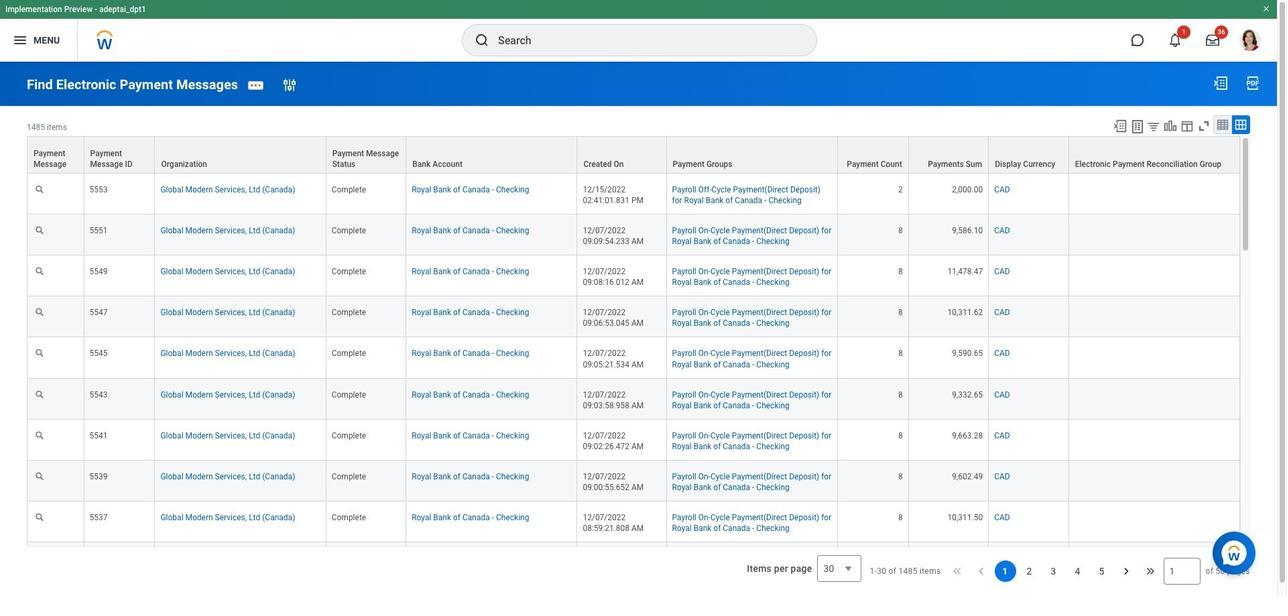 Task type: locate. For each thing, give the bounding box(es) containing it.
status inside pagination element
[[870, 566, 941, 577]]

1 row from the top
[[27, 136, 1241, 174]]

expand table image
[[1235, 118, 1248, 131]]

export to excel image
[[1214, 75, 1230, 91]]

cell
[[1070, 174, 1241, 215], [1070, 215, 1241, 256], [1070, 256, 1241, 297], [1070, 297, 1241, 338], [1070, 338, 1241, 379], [1070, 379, 1241, 420], [1070, 420, 1241, 461], [1070, 461, 1241, 502], [27, 543, 84, 584], [84, 543, 155, 584], [155, 543, 326, 584], [326, 543, 407, 584], [407, 543, 578, 584], [578, 543, 667, 584], [667, 543, 838, 584], [838, 543, 909, 584], [909, 543, 990, 584], [990, 543, 1070, 584], [1070, 543, 1241, 584]]

toolbar
[[1108, 115, 1251, 136]]

chevron 2x right small image
[[1144, 565, 1157, 578]]

4 row from the top
[[27, 256, 1241, 297]]

list inside pagination element
[[995, 561, 1113, 582]]

status
[[870, 566, 941, 577]]

chevron right small image
[[1120, 565, 1133, 578]]

inbox large image
[[1207, 34, 1220, 47]]

Go to page number text field
[[1164, 558, 1201, 585]]

export to excel image
[[1114, 119, 1128, 133]]

select to filter grid data image
[[1147, 119, 1162, 133]]

banner
[[0, 0, 1278, 62]]

7 row from the top
[[27, 379, 1241, 420]]

chevron 2x left small image
[[951, 565, 964, 578]]

8 row from the top
[[27, 420, 1241, 461]]

list
[[995, 561, 1113, 582]]

row
[[27, 136, 1241, 174], [27, 174, 1241, 215], [27, 215, 1241, 256], [27, 256, 1241, 297], [27, 297, 1241, 338], [27, 338, 1241, 379], [27, 379, 1241, 420], [27, 420, 1241, 461], [27, 461, 1241, 502], [27, 502, 1241, 543], [27, 543, 1241, 584]]

pagination element
[[870, 547, 1251, 596]]

main content
[[0, 62, 1278, 596]]

export to worksheets image
[[1130, 119, 1146, 135]]



Task type: vqa. For each thing, say whether or not it's contained in the screenshot.
tuning
no



Task type: describe. For each thing, give the bounding box(es) containing it.
5 row from the top
[[27, 297, 1241, 338]]

3 row from the top
[[27, 215, 1241, 256]]

10 row from the top
[[27, 502, 1241, 543]]

items per page element
[[746, 547, 862, 590]]

close environment banner image
[[1263, 5, 1271, 13]]

fullscreen image
[[1197, 119, 1212, 133]]

view printable version (pdf) image
[[1246, 75, 1262, 91]]

change selection image
[[282, 77, 298, 93]]

Search Workday  search field
[[498, 25, 790, 55]]

table image
[[1217, 118, 1230, 131]]

11 row from the top
[[27, 543, 1241, 584]]

find electronic payment messages - expand/collapse chart image
[[1164, 119, 1179, 133]]

9 row from the top
[[27, 461, 1241, 502]]

chevron left small image
[[975, 565, 988, 578]]

search image
[[474, 32, 490, 48]]

2 row from the top
[[27, 174, 1241, 215]]

6 row from the top
[[27, 338, 1241, 379]]

click to view/edit grid preferences image
[[1181, 119, 1195, 133]]

notifications large image
[[1169, 34, 1183, 47]]

profile logan mcneil image
[[1240, 30, 1262, 54]]

find electronic payment messages element
[[27, 76, 238, 92]]

justify image
[[12, 32, 28, 48]]



